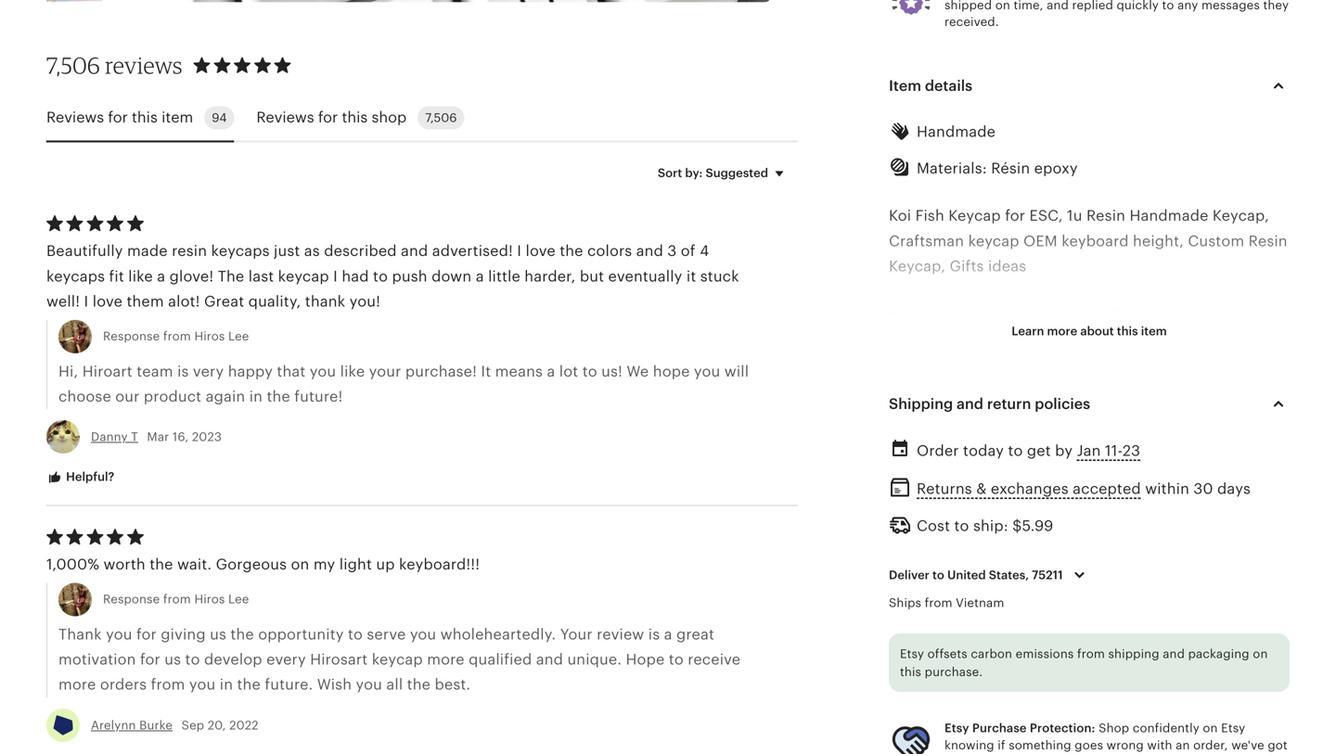 Task type: describe. For each thing, give the bounding box(es) containing it.
the left wait. on the left bottom
[[150, 556, 173, 573]]

the down develop
[[237, 677, 261, 693]]

keycaps inside the keycaps you received may not be the 100% same as it showed in the picture.
[[920, 561, 978, 578]]

7,506 for 7,506
[[425, 111, 457, 125]]

made
[[127, 243, 168, 260]]

in inside hi, hiroart team is very happy that you like your purchase! it means a lot to us! we hope you will choose our product again in the future!
[[249, 388, 263, 405]]

suitable
[[1072, 662, 1129, 678]]

more inside with the desire to bring more slickness and uniqueness to your system. the fish was meticulously painted with small paintbrushes. each fish took approximately six days to complete. ultra-realistic three-dimensional layered resin painting. transparency and translucence interleaving together forming an incredibly subtle touch and vivid dynamic.
[[1064, 308, 1101, 325]]

you up future!
[[310, 363, 336, 380]]

craftsman
[[889, 233, 964, 249]]

11-
[[1105, 442, 1123, 459]]

to down with
[[889, 334, 904, 350]]

just
[[274, 243, 300, 260]]

a down "made"
[[157, 268, 165, 285]]

on inside shop confidently on etsy knowing if something goes wrong with an order, we've go
[[1203, 722, 1218, 736]]

small
[[889, 359, 927, 376]]

keyboard
[[1156, 712, 1224, 729]]

1 vertical spatial keycap
[[973, 712, 1025, 729]]

handmade inside koi fish keycap for esc, 1u resin handmade keycap, craftsman keycap oem keyboard height, custom resin keycap, gifts ideas
[[1130, 207, 1209, 224]]

had
[[342, 268, 369, 285]]

is inside thank you for giving us the opportunity to serve you wholeheartedly.  your review is a great motivation for us to develop every hirosart keycap more qualified and unique. hope to receive more orders from you in the future. wish you all the best.
[[648, 626, 660, 643]]

0 vertical spatial item
[[162, 109, 193, 126]]

profile: sa
[[889, 510, 964, 527]]

complete.
[[946, 384, 1019, 401]]

we
[[627, 363, 649, 380]]

the right 'all'
[[407, 677, 431, 693]]

1 horizontal spatial i
[[333, 268, 338, 285]]

to up "hirosart"
[[348, 626, 363, 643]]

and inside dropdown button
[[957, 396, 984, 412]]

20,
[[208, 719, 226, 732]]

giving
[[161, 626, 206, 643]]

etsy inside shop confidently on etsy knowing if something goes wrong with an order, we've go
[[1221, 722, 1246, 736]]

16,
[[172, 430, 189, 444]]

for left shop
[[318, 109, 338, 126]]

arelynn burke sep 20, 2022
[[91, 719, 259, 732]]

on inside etsy offsets carbon emissions from shipping and packaging on this purchase.
[[1253, 647, 1268, 661]]

and inside etsy offsets carbon emissions from shipping and packaging on this purchase.
[[1163, 647, 1185, 661]]

return
[[987, 396, 1031, 412]]

burke
[[139, 719, 173, 732]]

us!
[[602, 363, 623, 380]]

learn
[[1012, 324, 1044, 338]]

and up painted
[[1175, 308, 1202, 325]]

this left shop
[[342, 109, 368, 126]]

the inside with the desire to bring more slickness and uniqueness to your system. the fish was meticulously painted with small paintbrushes. each fish took approximately six days to complete. ultra-realistic three-dimensional layered resin painting. transparency and translucence interleaving together forming an incredibly subtle touch and vivid dynamic.
[[926, 308, 950, 325]]

each
[[1034, 359, 1069, 376]]

in inside the keycaps you received may not be the 100% same as it showed in the picture.
[[983, 586, 996, 603]]

learn more about this item
[[1012, 324, 1167, 338]]

100%
[[1192, 561, 1231, 578]]

1u
[[1067, 207, 1083, 224]]

will
[[725, 363, 749, 380]]

gifts
[[950, 258, 984, 275]]

united
[[948, 568, 986, 582]]

to inside hi, hiroart team is very happy that you like your purchase! it means a lot to us! we hope you will choose our product again in the future!
[[583, 363, 597, 380]]

of
[[681, 243, 696, 260]]

1 vertical spatial keycap,
[[889, 258, 946, 275]]

details
[[925, 78, 973, 94]]

reviews for reviews for this shop
[[257, 109, 314, 126]]

translucence
[[1187, 409, 1281, 426]]

keyboards
[[1169, 637, 1244, 653]]

tab list containing reviews for this item
[[46, 95, 798, 142]]

hiros for us
[[194, 593, 225, 607]]

reviews for reviews for this item
[[46, 109, 104, 126]]

wholeheartedly.
[[441, 626, 556, 643]]

0 vertical spatial on
[[291, 556, 309, 573]]

resin inside with the desire to bring more slickness and uniqueness to your system. the fish was meticulously painted with small paintbrushes. each fish took approximately six days to complete. ultra-realistic three-dimensional layered resin painting. transparency and translucence interleaving together forming an incredibly subtle touch and vivid dynamic.
[[946, 409, 982, 426]]

a inside hi, hiroart team is very happy that you like your purchase! it means a lot to us! we hope you will choose our product again in the future!
[[547, 363, 555, 380]]

approximately
[[1140, 359, 1243, 376]]

showed
[[923, 586, 979, 603]]

hi,
[[58, 363, 78, 380]]

oem
[[1024, 233, 1058, 249]]

push
[[392, 268, 428, 285]]

and inside thank you for giving us the opportunity to serve you wholeheartedly.  your review is a great motivation for us to develop every hirosart keycap more qualified and unique. hope to receive more orders from you in the future. wish you all the best.
[[536, 651, 563, 668]]

reviews for this shop
[[257, 109, 407, 126]]

from up giving
[[163, 593, 191, 607]]

keyboards.
[[1208, 662, 1287, 678]]

if
[[998, 739, 1006, 753]]

0 horizontal spatial i
[[84, 293, 88, 310]]

lee for the
[[228, 593, 249, 607]]

the right the be
[[1164, 561, 1188, 578]]

cherry
[[889, 662, 938, 678]]

from inside etsy offsets carbon emissions from shipping and packaging on this purchase.
[[1077, 647, 1105, 661]]

for inside koi fish keycap for esc, 1u resin handmade keycap, craftsman keycap oem keyboard height, custom resin keycap, gifts ideas
[[1005, 207, 1026, 224]]

&
[[976, 481, 987, 497]]

knowing
[[945, 739, 995, 753]]

subtle
[[1205, 435, 1250, 451]]

esc,
[[1030, 207, 1063, 224]]

and left 3
[[636, 243, 664, 260]]

sort
[[658, 166, 682, 180]]

painted
[[1194, 334, 1249, 350]]

the down states,
[[1000, 586, 1024, 603]]

it inside beautifully made resin keycaps just as described and advertised! i love the colors and 3 of 4 keycaps fit like a glove! the last keycap i had to push down a little harder, but eventually it stuck well! i love them alot! great quality, thank you!
[[687, 268, 696, 285]]

1 horizontal spatial us
[[210, 626, 226, 643]]

0 horizontal spatial handmade
[[917, 124, 996, 140]]

shop
[[372, 109, 407, 126]]

hiros for very
[[194, 330, 225, 344]]

0 vertical spatial keycap,
[[1213, 207, 1270, 224]]

gorgeous
[[216, 556, 287, 573]]

item inside learn more about this item dropdown button
[[1141, 324, 1167, 338]]

accepted
[[1073, 481, 1141, 497]]

and up incredibly
[[1156, 409, 1183, 426]]

response from hiros lee for is
[[103, 330, 249, 344]]

and down order
[[935, 460, 962, 477]]

qualified
[[469, 651, 532, 668]]

be
[[1142, 561, 1160, 578]]

and up push
[[401, 243, 428, 260]]

light
[[339, 556, 372, 573]]

dynamic.
[[1005, 460, 1071, 477]]

deliver
[[889, 568, 930, 582]]

1 vertical spatial keycaps
[[46, 268, 105, 285]]

realistic
[[1063, 384, 1120, 401]]

danny
[[91, 430, 128, 444]]

2 horizontal spatial i
[[517, 243, 522, 260]]

means
[[495, 363, 543, 380]]

you inside the keycaps you received may not be the 100% same as it showed in the picture.
[[982, 561, 1009, 578]]

from inside thank you for giving us the opportunity to serve you wholeheartedly.  your review is a great motivation for us to develop every hirosart keycap more qualified and unique. hope to receive more orders from you in the future. wish you all the best.
[[151, 677, 185, 693]]

for up orders
[[140, 651, 160, 668]]

0 vertical spatial fish
[[1035, 334, 1061, 350]]

that
[[277, 363, 306, 380]]

item details
[[889, 78, 973, 94]]

laptop
[[1157, 662, 1204, 678]]

for left most
[[1017, 637, 1037, 653]]

eventually
[[608, 268, 683, 285]]

a inside thank you for giving us the opportunity to serve you wholeheartedly.  your review is a great motivation for us to develop every hirosart keycap more qualified and unique. hope to receive more orders from you in the future. wish you all the best.
[[664, 626, 672, 643]]

like inside hi, hiroart team is very happy that you like your purchase! it means a lot to us! we hope you will choose our product again in the future!
[[340, 363, 365, 380]]

get
[[1027, 442, 1051, 459]]

with
[[889, 308, 922, 325]]

arelynn burke link
[[91, 719, 173, 732]]

best.
[[435, 677, 471, 693]]

beautifully made resin keycaps just as described and advertised! i love the colors and 3 of 4 keycaps fit like a glove! the last keycap i had to push down a little harder, but eventually it stuck well! i love them alot! great quality, thank you!
[[46, 243, 739, 310]]

the inside beautifully made resin keycaps just as described and advertised! i love the colors and 3 of 4 keycaps fit like a glove! the last keycap i had to push down a little harder, but eventually it stuck well! i love them alot! great quality, thank you!
[[218, 268, 244, 285]]

1 horizontal spatial days
[[1218, 481, 1251, 497]]

great
[[677, 626, 715, 643]]

team
[[137, 363, 173, 380]]

0 vertical spatial love
[[526, 243, 556, 260]]

sort by: suggested
[[658, 166, 768, 180]]

from right ships
[[925, 596, 953, 610]]

lee for happy
[[228, 330, 249, 344]]

you up motivation
[[106, 626, 132, 643]]

a left little
[[476, 268, 484, 285]]

shipping and return policies button
[[872, 382, 1307, 426]]

shop
[[1099, 722, 1130, 736]]

ideas
[[988, 258, 1027, 275]]

three-
[[1124, 384, 1167, 401]]

our
[[115, 388, 140, 405]]

helpful?
[[63, 470, 114, 484]]



Task type: locate. For each thing, give the bounding box(es) containing it.
thank
[[58, 626, 102, 643]]

1 horizontal spatial like
[[340, 363, 365, 380]]

purchase.
[[925, 666, 983, 679]]

1 vertical spatial lee
[[228, 593, 249, 607]]

keycap
[[968, 233, 1020, 249], [278, 268, 329, 285], [372, 651, 423, 668]]

this inside etsy offsets carbon emissions from shipping and packaging on this purchase.
[[900, 666, 922, 679]]

2 vertical spatial i
[[84, 293, 88, 310]]

1 vertical spatial on
[[1253, 647, 1268, 661]]

to left get
[[1008, 442, 1023, 459]]

jan
[[1077, 442, 1101, 459]]

in down deliver to united states, 75211
[[983, 586, 996, 603]]

0 horizontal spatial love
[[93, 293, 123, 310]]

painting.
[[986, 409, 1050, 426]]

0 horizontal spatial days
[[889, 384, 922, 401]]

2 response from hiros lee from the top
[[103, 593, 249, 607]]

0 horizontal spatial an
[[1107, 435, 1125, 451]]

keycap, up custom
[[1213, 207, 1270, 224]]

is
[[177, 363, 189, 380], [648, 626, 660, 643]]

7,506 right shop
[[425, 111, 457, 125]]

1 horizontal spatial the
[[889, 561, 916, 578]]

harder,
[[525, 268, 576, 285]]

keycap inside beautifully made resin keycaps just as described and advertised! i love the colors and 3 of 4 keycaps fit like a glove! the last keycap i had to push down a little harder, but eventually it stuck well! i love them alot! great quality, thank you!
[[278, 268, 329, 285]]

0 horizontal spatial is
[[177, 363, 189, 380]]

1 horizontal spatial keycaps
[[211, 243, 270, 260]]

2 vertical spatial on
[[1203, 722, 1218, 736]]

keycap inside koi fish keycap for esc, 1u resin handmade keycap, craftsman keycap oem keyboard height, custom resin keycap, gifts ideas
[[949, 207, 1001, 224]]

wrong
[[1107, 739, 1144, 753]]

the keycaps you received may not be the 100% same as it showed in the picture.
[[889, 561, 1274, 603]]

it down of
[[687, 268, 696, 285]]

item up approximately
[[1141, 324, 1167, 338]]

last
[[249, 268, 274, 285]]

love
[[526, 243, 556, 260], [93, 293, 123, 310]]

as inside the keycaps you received may not be the 100% same as it showed in the picture.
[[889, 586, 905, 603]]

1 horizontal spatial fish
[[1073, 359, 1100, 376]]

tab list
[[46, 95, 798, 142]]

0 horizontal spatial us
[[165, 651, 181, 668]]

2 lee from the top
[[228, 593, 249, 607]]

only,
[[1030, 712, 1064, 729]]

0 vertical spatial 7,506
[[46, 51, 100, 79]]

and down paintbrushes.
[[957, 396, 984, 412]]

uniqueness
[[1206, 308, 1289, 325]]

resin
[[172, 243, 207, 260], [946, 409, 982, 426]]

1 response from the top
[[103, 330, 160, 344]]

resin inside beautifully made resin keycaps just as described and advertised! i love the colors and 3 of 4 keycaps fit like a glove! the last keycap i had to push down a little harder, but eventually it stuck well! i love them alot! great quality, thank you!
[[172, 243, 207, 260]]

1 vertical spatial an
[[1176, 739, 1190, 753]]

you up vietnam
[[982, 561, 1009, 578]]

1 vertical spatial resin
[[1249, 233, 1288, 249]]

1 vertical spatial us
[[165, 651, 181, 668]]

2 vertical spatial in
[[220, 677, 233, 693]]

states,
[[989, 568, 1029, 582]]

1 vertical spatial keycap
[[278, 268, 329, 285]]

1 vertical spatial like
[[340, 363, 365, 380]]

1 horizontal spatial as
[[889, 586, 905, 603]]

0 horizontal spatial 7,506
[[46, 51, 100, 79]]

1 vertical spatial not
[[1068, 712, 1094, 729]]

0 vertical spatial i
[[517, 243, 522, 260]]

1 vertical spatial response from hiros lee
[[103, 593, 249, 607]]

7,506
[[46, 51, 100, 79], [425, 111, 457, 125]]

the up "great"
[[218, 268, 244, 285]]

not up "goes"
[[1068, 712, 1094, 729]]

1 horizontal spatial is
[[648, 626, 660, 643]]

unique.
[[567, 651, 622, 668]]

resin down complete.
[[946, 409, 982, 426]]

more down motivation
[[58, 677, 96, 693]]

confidently
[[1133, 722, 1200, 736]]

0 horizontal spatial like
[[128, 268, 153, 285]]

1 horizontal spatial reviews
[[257, 109, 314, 126]]

koi
[[889, 207, 912, 224]]

fit
[[889, 637, 911, 653]]

keycaps down beautifully
[[46, 268, 105, 285]]

7,506 for 7,506 reviews
[[46, 51, 100, 79]]

keycap right fish
[[949, 207, 1001, 224]]

danny t link
[[91, 430, 138, 444]]

purchase
[[972, 722, 1027, 736]]

0 vertical spatial in
[[249, 388, 263, 405]]

days
[[889, 384, 922, 401], [1218, 481, 1251, 497]]

fish up realistic
[[1073, 359, 1100, 376]]

1 vertical spatial is
[[648, 626, 660, 643]]

the down bring
[[1004, 334, 1031, 350]]

worth
[[103, 556, 146, 573]]

response down worth
[[103, 593, 160, 607]]

1 vertical spatial with
[[1248, 637, 1279, 653]]

keycap down just
[[278, 268, 329, 285]]

purchase!
[[405, 363, 477, 380]]

to down giving
[[185, 651, 200, 668]]

resin up 'glove!'
[[172, 243, 207, 260]]

2 horizontal spatial keycaps
[[920, 561, 978, 578]]

a left lot
[[547, 363, 555, 380]]

0 horizontal spatial in
[[220, 677, 233, 693]]

1 vertical spatial in
[[983, 586, 996, 603]]

it
[[687, 268, 696, 285], [909, 586, 919, 603]]

on up keyboards. on the right bottom of the page
[[1253, 647, 1268, 661]]

switches.
[[970, 662, 1038, 678]]

fish
[[1035, 334, 1061, 350], [1073, 359, 1100, 376]]

with up six
[[1253, 334, 1284, 350]]

item left 94
[[162, 109, 193, 126]]

was
[[1065, 334, 1093, 350]]

like inside beautifully made resin keycaps just as described and advertised! i love the colors and 3 of 4 keycaps fit like a glove! the last keycap i had to push down a little harder, but eventually it stuck well! i love them alot! great quality, thank you!
[[128, 268, 153, 285]]

included: keycap only, not include keyboard
[[889, 712, 1224, 729]]

to inside deliver to united states, 75211 dropdown button
[[933, 568, 945, 582]]

the inside with the desire to bring more slickness and uniqueness to your system. the fish was meticulously painted with small paintbrushes. each fish took approximately six days to complete. ultra-realistic three-dimensional layered resin painting. transparency and translucence interleaving together forming an incredibly subtle touch and vivid dynamic.
[[1004, 334, 1031, 350]]

deliver to united states, 75211 button
[[875, 556, 1105, 595]]

0 horizontal spatial on
[[291, 556, 309, 573]]

in inside thank you for giving us the opportunity to serve you wholeheartedly.  your review is a great motivation for us to develop every hirosart keycap more qualified and unique. hope to receive more orders from you in the future. wish you all the best.
[[220, 677, 233, 693]]

1 vertical spatial the
[[1004, 334, 1031, 350]]

0 vertical spatial lee
[[228, 330, 249, 344]]

with inside with the desire to bring more slickness and uniqueness to your system. the fish was meticulously painted with small paintbrushes. each fish took approximately six days to complete. ultra-realistic three-dimensional layered resin painting. transparency and translucence interleaving together forming an incredibly subtle touch and vivid dynamic.
[[1253, 334, 1284, 350]]

within
[[1145, 481, 1190, 497]]

item details button
[[872, 64, 1307, 108]]

carbon
[[971, 647, 1013, 661]]

this inside dropdown button
[[1117, 324, 1138, 338]]

to
[[373, 268, 388, 285], [1002, 308, 1017, 325], [889, 334, 904, 350], [583, 363, 597, 380], [927, 384, 941, 401], [1008, 442, 1023, 459], [955, 518, 969, 535], [933, 568, 945, 582], [348, 626, 363, 643], [185, 651, 200, 668], [669, 651, 684, 668]]

t
[[131, 430, 138, 444]]

0 horizontal spatial keycap,
[[889, 258, 946, 275]]

the inside beautifully made resin keycaps just as described and advertised! i love the colors and 3 of 4 keycaps fit like a glove! the last keycap i had to push down a little harder, but eventually it stuck well! i love them alot! great quality, thank you!
[[560, 243, 583, 260]]

for left giving
[[136, 626, 157, 643]]

you right serve
[[410, 626, 436, 643]]

1 horizontal spatial 7,506
[[425, 111, 457, 125]]

1 horizontal spatial in
[[249, 388, 263, 405]]

0 horizontal spatial keycap
[[278, 268, 329, 285]]

more right learn
[[1047, 324, 1078, 338]]

keyboard
[[1062, 233, 1129, 249]]

to left bring
[[1002, 308, 1017, 325]]

cost to ship: $ 5.99
[[917, 518, 1054, 535]]

hirosart
[[310, 651, 368, 668]]

picture.
[[1028, 586, 1084, 603]]

1 vertical spatial it
[[909, 586, 919, 603]]

days right 30
[[1218, 481, 1251, 497]]

response from hiros lee up giving
[[103, 593, 249, 607]]

0 horizontal spatial your
[[369, 363, 401, 380]]

us down giving
[[165, 651, 181, 668]]

1 vertical spatial love
[[93, 293, 123, 310]]

23
[[1123, 442, 1141, 459]]

0 horizontal spatial it
[[687, 268, 696, 285]]

reviews down 7,506 reviews
[[46, 109, 104, 126]]

response
[[103, 330, 160, 344], [103, 593, 160, 607]]

a left great
[[664, 626, 672, 643]]

1 vertical spatial item
[[1141, 324, 1167, 338]]

7,506 up reviews for this item
[[46, 51, 100, 79]]

vivid
[[966, 460, 1001, 477]]

1 horizontal spatial item
[[1141, 324, 1167, 338]]

to inside beautifully made resin keycaps just as described and advertised! i love the colors and 3 of 4 keycaps fit like a glove! the last keycap i had to push down a little harder, but eventually it stuck well! i love them alot! great quality, thank you!
[[373, 268, 388, 285]]

an inside with the desire to bring more slickness and uniqueness to your system. the fish was meticulously painted with small paintbrushes. each fish took approximately six days to complete. ultra-realistic three-dimensional layered resin painting. transparency and translucence interleaving together forming an incredibly subtle touch and vivid dynamic.
[[1107, 435, 1125, 451]]

to right hope
[[669, 651, 684, 668]]

profile:
[[889, 510, 940, 527]]

you left 'all'
[[356, 677, 382, 693]]

more inside dropdown button
[[1047, 324, 1078, 338]]

from up the arelynn burke sep 20, 2022
[[151, 677, 185, 693]]

2 horizontal spatial keycap
[[968, 233, 1020, 249]]

1 horizontal spatial on
[[1203, 722, 1218, 736]]

advertised!
[[432, 243, 513, 260]]

2 horizontal spatial etsy
[[1221, 722, 1246, 736]]

0 vertical spatial it
[[687, 268, 696, 285]]

is inside hi, hiroart team is very happy that you like your purchase! it means a lot to us! we hope you will choose our product again in the future!
[[177, 363, 189, 380]]

etsy up the knowing
[[945, 722, 969, 736]]

an right jan
[[1107, 435, 1125, 451]]

with inside shop confidently on etsy knowing if something goes wrong with an order, we've go
[[1147, 739, 1173, 753]]

the inside the keycaps you received may not be the 100% same as it showed in the picture.
[[889, 561, 916, 578]]

fish up the each
[[1035, 334, 1061, 350]]

the up ships
[[889, 561, 916, 578]]

1 vertical spatial response
[[103, 593, 160, 607]]

helpful? button
[[32, 460, 128, 495]]

your
[[560, 626, 593, 643]]

keycap up if
[[973, 712, 1025, 729]]

to right 'cost'
[[955, 518, 969, 535]]

handmade up materials:
[[917, 124, 996, 140]]

your inside hi, hiroart team is very happy that you like your purchase! it means a lot to us! we hope you will choose our product again in the future!
[[369, 363, 401, 380]]

shipping
[[1109, 647, 1160, 661]]

keycap, down craftsman
[[889, 258, 946, 275]]

to right lot
[[583, 363, 597, 380]]

etsy up we've in the bottom right of the page
[[1221, 722, 1246, 736]]

include
[[1098, 712, 1152, 729]]

days down small
[[889, 384, 922, 401]]

keycap up ideas
[[968, 233, 1020, 249]]

hope
[[653, 363, 690, 380]]

1 lee from the top
[[228, 330, 249, 344]]

response from hiros lee for giving
[[103, 593, 249, 607]]

epoxy
[[1034, 160, 1078, 177]]

same
[[1235, 561, 1274, 578]]

1 response from hiros lee from the top
[[103, 330, 249, 344]]

keycaps up showed
[[920, 561, 978, 578]]

days inside with the desire to bring more slickness and uniqueness to your system. the fish was meticulously painted with small paintbrushes. each fish took approximately six days to complete. ultra-realistic three-dimensional layered resin painting. transparency and translucence interleaving together forming an incredibly subtle touch and vivid dynamic.
[[889, 384, 922, 401]]

etsy offsets carbon emissions from shipping and packaging on this purchase.
[[900, 647, 1268, 679]]

included:
[[889, 712, 969, 729]]

response for hiroart
[[103, 330, 160, 344]]

0 horizontal spatial item
[[162, 109, 193, 126]]

0 vertical spatial hiros
[[194, 330, 225, 344]]

4
[[700, 243, 709, 260]]

and up laptop
[[1163, 647, 1185, 661]]

cost
[[917, 518, 950, 535]]

future.
[[265, 677, 313, 693]]

1 reviews from the left
[[46, 109, 104, 126]]

in down develop
[[220, 677, 233, 693]]

0 vertical spatial resin
[[172, 243, 207, 260]]

them
[[127, 293, 164, 310]]

from down the alot!
[[163, 330, 191, 344]]

0 vertical spatial your
[[908, 334, 940, 350]]

on left "my"
[[291, 556, 309, 573]]

the right with
[[926, 308, 950, 325]]

with up keyboards. on the right bottom of the page
[[1248, 637, 1279, 653]]

0 horizontal spatial etsy
[[900, 647, 924, 661]]

response for you
[[103, 593, 160, 607]]

materials:
[[917, 160, 987, 177]]

2 response from the top
[[103, 593, 160, 607]]

thank
[[305, 293, 345, 310]]

0 vertical spatial handmade
[[917, 124, 996, 140]]

1 vertical spatial fish
[[1073, 359, 1100, 376]]

wish
[[317, 677, 352, 693]]

etsy inside etsy offsets carbon emissions from shipping and packaging on this purchase.
[[900, 647, 924, 661]]

but
[[580, 268, 604, 285]]

0 horizontal spatial resin
[[1087, 207, 1126, 224]]

as inside beautifully made resin keycaps just as described and advertised! i love the colors and 3 of 4 keycaps fit like a glove! the last keycap i had to push down a little harder, but eventually it stuck well! i love them alot! great quality, thank you!
[[304, 243, 320, 260]]

1 horizontal spatial handmade
[[1130, 207, 1209, 224]]

more up best.
[[427, 651, 465, 668]]

it inside the keycaps you received may not be the 100% same as it showed in the picture.
[[909, 586, 919, 603]]

for down 7,506 reviews
[[108, 109, 128, 126]]

reviews
[[105, 51, 183, 79]]

etsy for etsy purchase protection:
[[945, 722, 969, 736]]

1 vertical spatial resin
[[946, 409, 982, 426]]

with down confidently
[[1147, 739, 1173, 753]]

you down develop
[[189, 677, 216, 693]]

choose
[[58, 388, 111, 405]]

down
[[432, 268, 472, 285]]

2 vertical spatial keycaps
[[920, 561, 978, 578]]

0 vertical spatial not
[[1042, 662, 1068, 678]]

in down happy
[[249, 388, 263, 405]]

1 horizontal spatial resin
[[946, 409, 982, 426]]

0 vertical spatial as
[[304, 243, 320, 260]]

an
[[1107, 435, 1125, 451], [1176, 739, 1190, 753]]

transparency
[[1054, 409, 1151, 426]]

item
[[162, 109, 193, 126], [1141, 324, 1167, 338]]

0 vertical spatial resin
[[1087, 207, 1126, 224]]

this down reviews
[[132, 109, 158, 126]]

this right about
[[1117, 324, 1138, 338]]

fish
[[916, 207, 945, 224]]

0 vertical spatial response from hiros lee
[[103, 330, 249, 344]]

i right well!
[[84, 293, 88, 310]]

i left had
[[333, 268, 338, 285]]

ships
[[889, 596, 922, 610]]

quality,
[[248, 293, 301, 310]]

an down confidently
[[1176, 739, 1190, 753]]

2 horizontal spatial in
[[983, 586, 996, 603]]

2 reviews from the left
[[257, 109, 314, 126]]

0 vertical spatial days
[[889, 384, 922, 401]]

i up little
[[517, 243, 522, 260]]

you
[[310, 363, 336, 380], [694, 363, 721, 380], [982, 561, 1009, 578], [106, 626, 132, 643], [410, 626, 436, 643], [189, 677, 216, 693], [356, 677, 382, 693]]

keycap inside thank you for giving us the opportunity to serve you wholeheartedly.  your review is a great motivation for us to develop every hirosart keycap more qualified and unique. hope to receive more orders from you in the future. wish you all the best.
[[372, 651, 423, 668]]

0 horizontal spatial as
[[304, 243, 320, 260]]

danny t mar 16, 2023
[[91, 430, 222, 444]]

1 vertical spatial your
[[369, 363, 401, 380]]

emissions
[[1016, 647, 1074, 661]]

with inside fit for: suitable for most mechanical keyboards with cherry mx switches. not suitable for laptop keyboards.
[[1248, 637, 1279, 653]]

review
[[597, 626, 644, 643]]

resin right custom
[[1249, 233, 1288, 249]]

develop
[[204, 651, 262, 668]]

0 vertical spatial is
[[177, 363, 189, 380]]

0 vertical spatial with
[[1253, 334, 1284, 350]]

0 vertical spatial like
[[128, 268, 153, 285]]

handmade up height,
[[1130, 207, 1209, 224]]

2 hiros from the top
[[194, 593, 225, 607]]

paintbrushes.
[[931, 359, 1030, 376]]

love up harder,
[[526, 243, 556, 260]]

for:
[[915, 637, 950, 653]]

0 vertical spatial us
[[210, 626, 226, 643]]

as right just
[[304, 243, 320, 260]]

the down that
[[267, 388, 290, 405]]

goes
[[1075, 739, 1104, 753]]

1 vertical spatial as
[[889, 586, 905, 603]]

your inside with the desire to bring more slickness and uniqueness to your system. the fish was meticulously painted with small paintbrushes. each fish took approximately six days to complete. ultra-realistic three-dimensional layered resin painting. transparency and translucence interleaving together forming an incredibly subtle touch and vivid dynamic.
[[908, 334, 940, 350]]

0 horizontal spatial resin
[[172, 243, 207, 260]]

1 hiros from the top
[[194, 330, 225, 344]]

1 vertical spatial i
[[333, 268, 338, 285]]

the inside hi, hiroart team is very happy that you like your purchase! it means a lot to us! we hope you will choose our product again in the future!
[[267, 388, 290, 405]]

0 vertical spatial keycaps
[[211, 243, 270, 260]]

to up layered
[[927, 384, 941, 401]]

on
[[291, 556, 309, 573], [1253, 647, 1268, 661], [1203, 722, 1218, 736]]

response from hiros lee down the alot!
[[103, 330, 249, 344]]

1 horizontal spatial it
[[909, 586, 919, 603]]

not
[[1042, 662, 1068, 678], [1068, 712, 1094, 729]]

reviews
[[46, 109, 104, 126], [257, 109, 314, 126]]

order,
[[1194, 739, 1228, 753]]

the up develop
[[231, 626, 254, 643]]

us up develop
[[210, 626, 226, 643]]

lot
[[559, 363, 578, 380]]

1 horizontal spatial keycap,
[[1213, 207, 1270, 224]]

0 vertical spatial the
[[218, 268, 244, 285]]

1 horizontal spatial your
[[908, 334, 940, 350]]

1 horizontal spatial keycap
[[372, 651, 423, 668]]

on up order,
[[1203, 722, 1218, 736]]

keycap inside koi fish keycap for esc, 1u resin handmade keycap, craftsman keycap oem keyboard height, custom resin keycap, gifts ideas
[[968, 233, 1020, 249]]

to right had
[[373, 268, 388, 285]]

an inside shop confidently on etsy knowing if something goes wrong with an order, we've go
[[1176, 739, 1190, 753]]

1 horizontal spatial etsy
[[945, 722, 969, 736]]

0 vertical spatial an
[[1107, 435, 1125, 451]]

like up future!
[[340, 363, 365, 380]]

1 horizontal spatial an
[[1176, 739, 1190, 753]]

keycaps up last
[[211, 243, 270, 260]]

hiros down wait. on the left bottom
[[194, 593, 225, 607]]

is up hope
[[648, 626, 660, 643]]

returns & exchanges accepted button
[[917, 476, 1141, 503]]

etsy for etsy offsets carbon emissions from shipping and packaging on this purchase.
[[900, 647, 924, 661]]

1 vertical spatial days
[[1218, 481, 1251, 497]]

0 vertical spatial response
[[103, 330, 160, 344]]

0 horizontal spatial reviews
[[46, 109, 104, 126]]

not inside fit for: suitable for most mechanical keyboards with cherry mx switches. not suitable for laptop keyboards.
[[1042, 662, 1068, 678]]

you left will
[[694, 363, 721, 380]]

suitable
[[954, 637, 1013, 653]]

for down shipping
[[1133, 662, 1153, 678]]



Task type: vqa. For each thing, say whether or not it's contained in the screenshot.
the cart corresponding to 54.11
no



